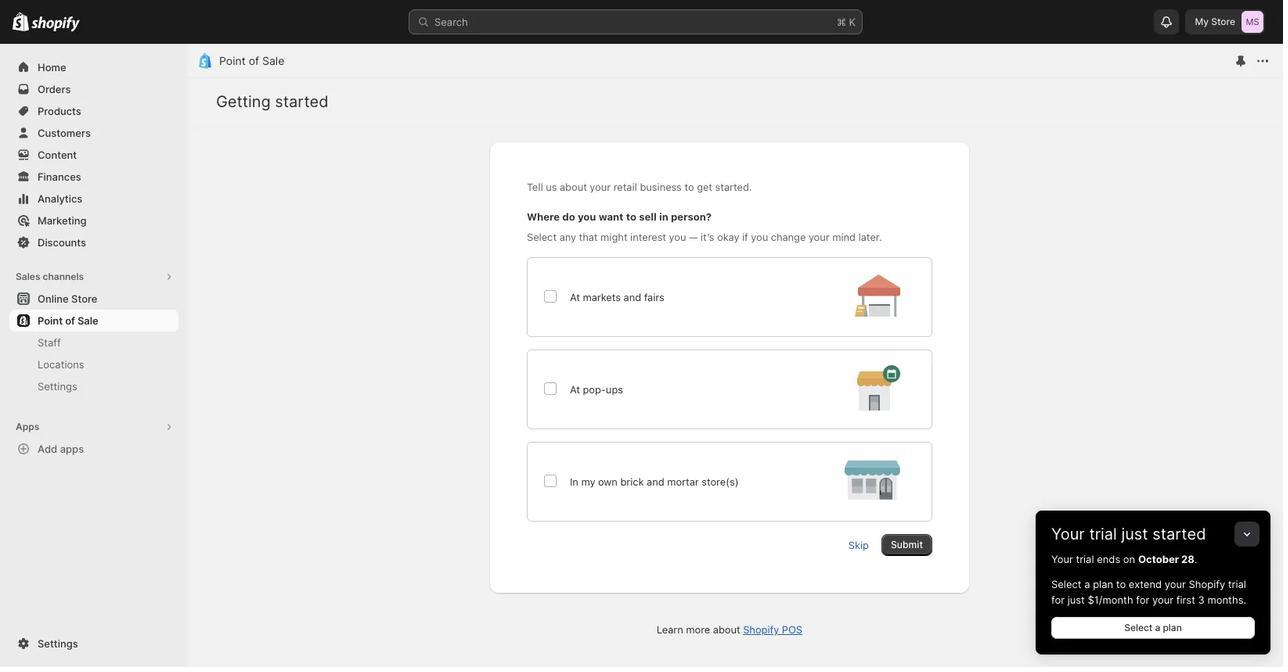 Task type: describe. For each thing, give the bounding box(es) containing it.
k
[[849, 16, 856, 28]]

online store button
[[0, 288, 188, 310]]

sales
[[16, 271, 40, 283]]

add
[[38, 443, 57, 456]]

sales channels button
[[9, 266, 179, 288]]

finances link
[[9, 166, 179, 188]]

0 horizontal spatial sale
[[77, 315, 98, 327]]

ends
[[1097, 554, 1121, 566]]

⌘
[[837, 16, 846, 28]]

store for my store
[[1212, 16, 1236, 27]]

staff
[[38, 337, 61, 349]]

home link
[[9, 56, 179, 78]]

select for select a plan to extend your shopify trial for just $1/month for your first 3 months.
[[1052, 579, 1082, 591]]

online
[[38, 293, 69, 305]]

shopify
[[1189, 579, 1226, 591]]

your for your trial ends on october 28 .
[[1052, 554, 1073, 566]]

your trial just started button
[[1036, 511, 1271, 544]]

2 settings link from the top
[[9, 633, 179, 655]]

my
[[1195, 16, 1209, 27]]

your for your trial just started
[[1052, 525, 1085, 544]]

add apps
[[38, 443, 84, 456]]

select a plan to extend your shopify trial for just $1/month for your first 3 months.
[[1052, 579, 1247, 607]]

trial inside select a plan to extend your shopify trial for just $1/month for your first 3 months.
[[1228, 579, 1247, 591]]

trial for ends
[[1076, 554, 1094, 566]]

discounts link
[[9, 232, 179, 254]]

$1/month
[[1088, 594, 1134, 607]]

my store image
[[1242, 11, 1264, 33]]

your trial just started element
[[1036, 552, 1271, 655]]

28
[[1182, 554, 1195, 566]]

content
[[38, 149, 77, 161]]

your trial ends on october 28 .
[[1052, 554, 1198, 566]]

analytics link
[[9, 188, 179, 210]]

online store link
[[9, 288, 179, 310]]

apps button
[[9, 417, 179, 438]]

plan for select a plan
[[1163, 623, 1182, 634]]

0 horizontal spatial point of sale
[[38, 315, 98, 327]]

trial for just
[[1089, 525, 1117, 544]]

icon for point of sale image
[[197, 53, 213, 69]]

customers
[[38, 127, 91, 139]]

a for select a plan
[[1155, 623, 1161, 634]]

months.
[[1208, 594, 1247, 607]]

1 horizontal spatial point of sale
[[219, 54, 285, 67]]

shopify image
[[32, 16, 80, 32]]

october
[[1138, 554, 1179, 566]]

products link
[[9, 100, 179, 122]]

2 for from the left
[[1136, 594, 1150, 607]]

your trial just started
[[1052, 525, 1206, 544]]

search
[[435, 16, 468, 28]]

to
[[1116, 579, 1126, 591]]

apps
[[16, 421, 39, 433]]

select for select a plan
[[1125, 623, 1153, 634]]



Task type: locate. For each thing, give the bounding box(es) containing it.
for
[[1052, 594, 1065, 607], [1136, 594, 1150, 607]]

extend
[[1129, 579, 1162, 591]]

for left $1/month
[[1052, 594, 1065, 607]]

1 horizontal spatial a
[[1155, 623, 1161, 634]]

0 horizontal spatial store
[[71, 293, 97, 305]]

shopify image
[[13, 12, 29, 31]]

discounts
[[38, 236, 86, 249]]

trial up "months."
[[1228, 579, 1247, 591]]

on
[[1124, 554, 1136, 566]]

orders link
[[9, 78, 179, 100]]

store down sales channels button
[[71, 293, 97, 305]]

1 vertical spatial point of sale link
[[9, 310, 179, 332]]

trial up ends
[[1089, 525, 1117, 544]]

point of sale up getting
[[219, 54, 285, 67]]

of
[[249, 54, 259, 67], [65, 315, 75, 327]]

marketing link
[[9, 210, 179, 232]]

select
[[1052, 579, 1082, 591], [1125, 623, 1153, 634]]

marketing
[[38, 215, 87, 227]]

plan up $1/month
[[1093, 579, 1114, 591]]

select a plan
[[1125, 623, 1182, 634]]

content link
[[9, 144, 179, 166]]

1 vertical spatial just
[[1068, 594, 1085, 607]]

0 horizontal spatial point of sale link
[[9, 310, 179, 332]]

1 vertical spatial plan
[[1163, 623, 1182, 634]]

finances
[[38, 171, 81, 183]]

point of sale
[[219, 54, 285, 67], [38, 315, 98, 327]]

plan inside select a plan link
[[1163, 623, 1182, 634]]

locations
[[38, 359, 84, 371]]

1 vertical spatial sale
[[77, 315, 98, 327]]

0 horizontal spatial a
[[1085, 579, 1090, 591]]

1 your from the top
[[1052, 525, 1085, 544]]

of down online store
[[65, 315, 75, 327]]

just inside dropdown button
[[1122, 525, 1148, 544]]

apps
[[60, 443, 84, 456]]

settings link
[[9, 376, 179, 398], [9, 633, 179, 655]]

0 vertical spatial plan
[[1093, 579, 1114, 591]]

home
[[38, 61, 66, 74]]

0 horizontal spatial point
[[38, 315, 63, 327]]

sale up getting started
[[262, 54, 285, 67]]

1 vertical spatial settings
[[38, 638, 78, 651]]

getting started
[[216, 92, 329, 111]]

0 vertical spatial point
[[219, 54, 246, 67]]

0 vertical spatial settings
[[38, 381, 77, 393]]

⌘ k
[[837, 16, 856, 28]]

started up 28 on the right bottom of the page
[[1153, 525, 1206, 544]]

sale down online store link
[[77, 315, 98, 327]]

just inside select a plan to extend your shopify trial for just $1/month for your first 3 months.
[[1068, 594, 1085, 607]]

0 vertical spatial select
[[1052, 579, 1082, 591]]

a inside select a plan to extend your shopify trial for just $1/month for your first 3 months.
[[1085, 579, 1090, 591]]

your up your trial ends on october 28 .
[[1052, 525, 1085, 544]]

point of sale link
[[219, 54, 285, 67], [9, 310, 179, 332]]

2 vertical spatial trial
[[1228, 579, 1247, 591]]

1 for from the left
[[1052, 594, 1065, 607]]

a up $1/month
[[1085, 579, 1090, 591]]

0 vertical spatial a
[[1085, 579, 1090, 591]]

2 your from the top
[[1052, 554, 1073, 566]]

a for select a plan to extend your shopify trial for just $1/month for your first 3 months.
[[1085, 579, 1090, 591]]

point right icon for point of sale
[[219, 54, 246, 67]]

store inside online store link
[[71, 293, 97, 305]]

sale
[[262, 54, 285, 67], [77, 315, 98, 327]]

1 settings link from the top
[[9, 376, 179, 398]]

started right getting
[[275, 92, 329, 111]]

trial left ends
[[1076, 554, 1094, 566]]

started
[[275, 92, 329, 111], [1153, 525, 1206, 544]]

1 vertical spatial trial
[[1076, 554, 1094, 566]]

0 vertical spatial settings link
[[9, 376, 179, 398]]

1 horizontal spatial just
[[1122, 525, 1148, 544]]

your inside dropdown button
[[1052, 525, 1085, 544]]

select left to
[[1052, 579, 1082, 591]]

1 vertical spatial settings link
[[9, 633, 179, 655]]

0 vertical spatial store
[[1212, 16, 1236, 27]]

0 vertical spatial trial
[[1089, 525, 1117, 544]]

1 vertical spatial of
[[65, 315, 75, 327]]

0 horizontal spatial started
[[275, 92, 329, 111]]

select a plan link
[[1052, 618, 1255, 640]]

0 vertical spatial just
[[1122, 525, 1148, 544]]

0 vertical spatial your
[[1052, 525, 1085, 544]]

trial inside dropdown button
[[1089, 525, 1117, 544]]

1 vertical spatial started
[[1153, 525, 1206, 544]]

1 horizontal spatial plan
[[1163, 623, 1182, 634]]

my store
[[1195, 16, 1236, 27]]

1 horizontal spatial for
[[1136, 594, 1150, 607]]

your left ends
[[1052, 554, 1073, 566]]

your
[[1165, 579, 1186, 591], [1153, 594, 1174, 607]]

0 vertical spatial of
[[249, 54, 259, 67]]

first
[[1177, 594, 1196, 607]]

just
[[1122, 525, 1148, 544], [1068, 594, 1085, 607]]

orders
[[38, 83, 71, 96]]

getting
[[216, 92, 271, 111]]

0 horizontal spatial for
[[1052, 594, 1065, 607]]

online store
[[38, 293, 97, 305]]

1 vertical spatial store
[[71, 293, 97, 305]]

products
[[38, 105, 81, 117]]

1 vertical spatial point of sale
[[38, 315, 98, 327]]

0 vertical spatial point of sale
[[219, 54, 285, 67]]

1 horizontal spatial sale
[[262, 54, 285, 67]]

1 settings from the top
[[38, 381, 77, 393]]

1 horizontal spatial point
[[219, 54, 246, 67]]

0 horizontal spatial of
[[65, 315, 75, 327]]

point of sale down online store
[[38, 315, 98, 327]]

0 horizontal spatial just
[[1068, 594, 1085, 607]]

1 horizontal spatial store
[[1212, 16, 1236, 27]]

just left $1/month
[[1068, 594, 1085, 607]]

0 vertical spatial point of sale link
[[219, 54, 285, 67]]

add apps button
[[9, 438, 179, 460]]

1 vertical spatial a
[[1155, 623, 1161, 634]]

sales channels
[[16, 271, 84, 283]]

point of sale link down online store
[[9, 310, 179, 332]]

1 vertical spatial your
[[1153, 594, 1174, 607]]

store right my
[[1212, 16, 1236, 27]]

0 vertical spatial your
[[1165, 579, 1186, 591]]

1 horizontal spatial of
[[249, 54, 259, 67]]

your left first
[[1153, 594, 1174, 607]]

store for online store
[[71, 293, 97, 305]]

just up on at the right bottom of the page
[[1122, 525, 1148, 544]]

1 vertical spatial point
[[38, 315, 63, 327]]

staff link
[[9, 332, 179, 354]]

plan inside select a plan to extend your shopify trial for just $1/month for your first 3 months.
[[1093, 579, 1114, 591]]

plan down first
[[1163, 623, 1182, 634]]

0 vertical spatial sale
[[262, 54, 285, 67]]

point
[[219, 54, 246, 67], [38, 315, 63, 327]]

trial
[[1089, 525, 1117, 544], [1076, 554, 1094, 566], [1228, 579, 1247, 591]]

locations link
[[9, 354, 179, 376]]

analytics
[[38, 193, 82, 205]]

point up "staff"
[[38, 315, 63, 327]]

1 horizontal spatial started
[[1153, 525, 1206, 544]]

.
[[1195, 554, 1198, 566]]

3
[[1198, 594, 1205, 607]]

plan
[[1093, 579, 1114, 591], [1163, 623, 1182, 634]]

your up first
[[1165, 579, 1186, 591]]

1 vertical spatial your
[[1052, 554, 1073, 566]]

2 settings from the top
[[38, 638, 78, 651]]

0 vertical spatial started
[[275, 92, 329, 111]]

a down select a plan to extend your shopify trial for just $1/month for your first 3 months.
[[1155, 623, 1161, 634]]

select down select a plan to extend your shopify trial for just $1/month for your first 3 months.
[[1125, 623, 1153, 634]]

channels
[[43, 271, 84, 283]]

0 horizontal spatial select
[[1052, 579, 1082, 591]]

started inside dropdown button
[[1153, 525, 1206, 544]]

select inside select a plan to extend your shopify trial for just $1/month for your first 3 months.
[[1052, 579, 1082, 591]]

0 horizontal spatial plan
[[1093, 579, 1114, 591]]

plan for select a plan to extend your shopify trial for just $1/month for your first 3 months.
[[1093, 579, 1114, 591]]

for down extend
[[1136, 594, 1150, 607]]

of up getting
[[249, 54, 259, 67]]

1 vertical spatial select
[[1125, 623, 1153, 634]]

1 horizontal spatial point of sale link
[[219, 54, 285, 67]]

a
[[1085, 579, 1090, 591], [1155, 623, 1161, 634]]

settings
[[38, 381, 77, 393], [38, 638, 78, 651]]

customers link
[[9, 122, 179, 144]]

store
[[1212, 16, 1236, 27], [71, 293, 97, 305]]

1 horizontal spatial select
[[1125, 623, 1153, 634]]

your
[[1052, 525, 1085, 544], [1052, 554, 1073, 566]]

point of sale link up getting
[[219, 54, 285, 67]]



Task type: vqa. For each thing, say whether or not it's contained in the screenshot.
second Your from the top
yes



